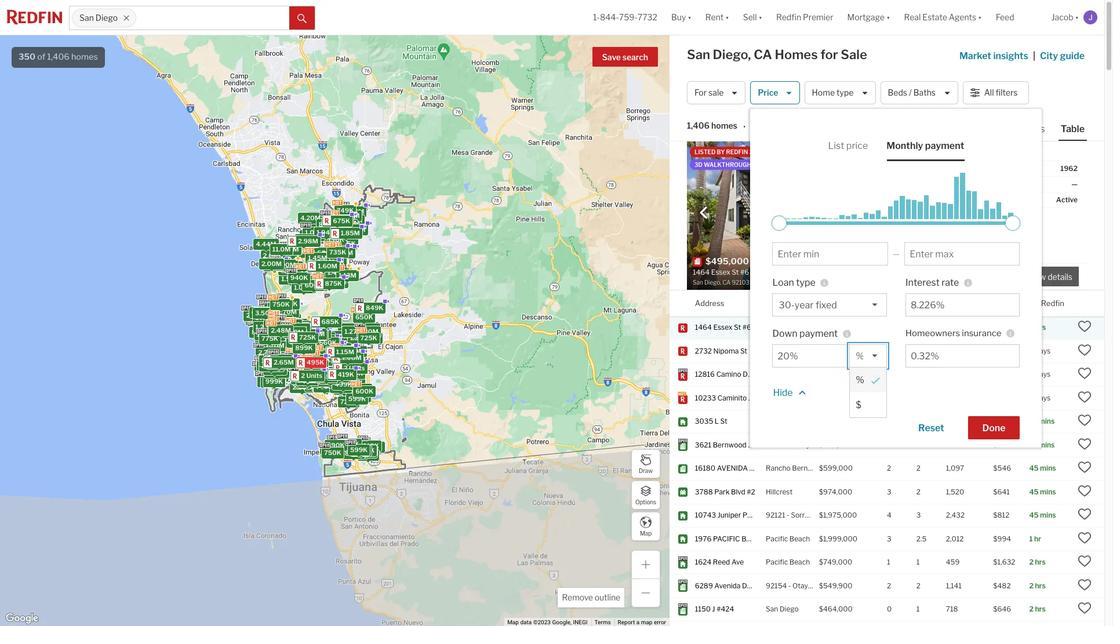 Task type: locate. For each thing, give the bounding box(es) containing it.
1 horizontal spatial payment
[[926, 140, 965, 151]]

1 vertical spatial 4
[[888, 417, 892, 426]]

type for loan type
[[797, 277, 816, 288]]

payment right monthly
[[926, 140, 965, 151]]

2 vertical spatial diego
[[780, 605, 799, 614]]

1.09m up the 2.98m in the top left of the page
[[305, 228, 324, 236]]

2 vertical spatial san diego
[[766, 605, 799, 614]]

st for l
[[721, 417, 728, 426]]

1 vertical spatial 400k
[[311, 329, 329, 337]]

2 4 from the top
[[888, 417, 892, 426]]

0 vertical spatial san diego
[[79, 13, 118, 23]]

1 vertical spatial 1.05m
[[301, 355, 320, 363]]

0 horizontal spatial #6
[[743, 323, 752, 332]]

845k down 685k
[[308, 331, 326, 339]]

2 ▾ from the left
[[726, 12, 730, 22]]

1976 pacific beach dr link
[[695, 535, 775, 544]]

45 right $641
[[1030, 488, 1039, 497]]

925k up 669k
[[342, 349, 359, 357]]

payment up $2,649,000
[[800, 328, 838, 339]]

1.13m down 1.31m
[[338, 271, 356, 279]]

beds
[[889, 88, 908, 98], [888, 298, 906, 308]]

2 5 days from the top
[[1030, 370, 1051, 379]]

1 vertical spatial 425k
[[332, 371, 349, 379]]

0 horizontal spatial 845k
[[308, 331, 326, 339]]

1 4 from the top
[[888, 347, 892, 356]]

1 hrs from the top
[[1036, 323, 1047, 332]]

3 45 mins from the top
[[1030, 511, 1057, 520]]

949k up 1.99m
[[315, 336, 333, 344]]

550k
[[337, 375, 354, 383], [365, 443, 382, 451]]

4 for $2,649,000
[[888, 347, 892, 356]]

list price
[[829, 140, 869, 151]]

0 vertical spatial 3 units
[[268, 355, 289, 363]]

2.75m
[[259, 328, 279, 336], [320, 345, 340, 353], [258, 348, 278, 357]]

0 horizontal spatial 960k
[[267, 304, 284, 312]]

1-844-759-7732
[[594, 12, 658, 22]]

3 favorite this home image from the top
[[1079, 414, 1092, 428]]

$812
[[994, 511, 1010, 520]]

remove
[[562, 593, 593, 603]]

baths right /
[[914, 88, 936, 98]]

3.40m
[[267, 370, 287, 378]]

1 vertical spatial 500k
[[277, 357, 295, 365]]

▾ left user photo
[[1076, 12, 1080, 22]]

1.67m
[[252, 327, 271, 335]]

1 horizontal spatial 2.60m
[[344, 347, 365, 355]]

1.50m
[[275, 330, 295, 338], [282, 341, 301, 349], [310, 351, 329, 359], [269, 360, 288, 368], [295, 376, 315, 384]]

essex
[[714, 323, 733, 332]]

45 for $812
[[1030, 511, 1039, 520]]

2 45 mins from the top
[[1030, 488, 1057, 497]]

1.79m
[[329, 271, 348, 280], [292, 354, 311, 362]]

1.25m
[[302, 378, 321, 386]]

3.35m up 589k
[[279, 245, 299, 253]]

  text field down down payment
[[778, 351, 845, 362]]

1 vertical spatial 1.08m
[[280, 332, 300, 340]]

1150 j #424 link
[[695, 605, 756, 615]]

favorite this home image for $2,300,000
[[1079, 367, 1092, 381]]

homes left •
[[712, 121, 738, 131]]

0 horizontal spatial 485k
[[297, 377, 314, 385]]

hrs for $482
[[1036, 582, 1047, 591]]

0 vertical spatial beach
[[790, 535, 811, 544]]

details
[[1048, 272, 1073, 282]]

st inside 1464 essex st #6 link
[[735, 323, 742, 332]]

940k down the 325k
[[290, 274, 308, 282]]

remove outline
[[562, 593, 621, 603]]

2 hrs for $1,632
[[1030, 558, 1047, 567]]

search
[[623, 52, 649, 62]]

4 favorite this home image from the top
[[1079, 437, 1092, 451]]

1 2 hrs from the top
[[1030, 558, 1047, 567]]

588 down next button image
[[864, 256, 882, 267]]

2 favorite this home image from the top
[[1079, 367, 1092, 381]]

dialog
[[751, 109, 1043, 448], [850, 367, 888, 418]]

for
[[695, 88, 707, 98]]

beach up otay
[[790, 558, 811, 567]]

0 vertical spatial -
[[787, 511, 790, 520]]

0 vertical spatial —
[[1072, 180, 1079, 189]]

vistas
[[766, 582, 786, 591]]

days down 3 hrs
[[1036, 347, 1051, 356]]

park left blvd
[[715, 488, 730, 497]]

1 vertical spatial 940k
[[362, 334, 380, 342]]

1 vertical spatial 675k
[[294, 372, 311, 380]]

hrs for $1,632
[[1036, 558, 1047, 567]]

1 vertical spatial 480k
[[295, 372, 313, 380]]

1 beach from the top
[[790, 535, 811, 544]]

diego down 30-
[[780, 323, 799, 332]]

16180 avenida venusto #38
[[695, 464, 798, 473]]

% up $2,300,000
[[856, 351, 865, 362]]

3.88m
[[344, 207, 364, 216]]

favorite this home image
[[1079, 343, 1092, 357], [1079, 367, 1092, 381], [1079, 414, 1092, 428], [1079, 437, 1092, 451], [1079, 484, 1092, 498], [1079, 531, 1092, 545], [1079, 555, 1092, 569]]

45 mins for $812
[[1030, 511, 1057, 520]]

dr
[[768, 535, 775, 544]]

favorite button checkbox
[[865, 144, 885, 164]]

1-844-759-7732 link
[[594, 12, 658, 22]]

0 vertical spatial 490k
[[299, 376, 316, 384]]

listed
[[695, 149, 716, 155]]

san diego for 1150 j #424
[[766, 605, 799, 614]]

list price element
[[829, 131, 869, 161]]

hrs right $646
[[1036, 605, 1047, 614]]

2 days from the top
[[1036, 370, 1051, 379]]

dialog containing %
[[850, 367, 888, 418]]

beach down sorrento
[[790, 535, 811, 544]]

699k
[[343, 217, 361, 226], [287, 348, 305, 356], [341, 392, 359, 400], [357, 448, 375, 456]]

1 horizontal spatial 845k
[[345, 449, 362, 457]]

2732 nipoma st link
[[695, 347, 756, 356]]

1 days from the top
[[1036, 347, 1051, 356]]

map for map
[[640, 530, 652, 537]]

5 favorite this home image from the top
[[1079, 484, 1092, 498]]

beds inside button
[[889, 88, 908, 98]]

1.08m
[[315, 269, 334, 277], [280, 332, 300, 340], [342, 354, 361, 362]]

price down ca
[[759, 88, 779, 98]]

6 ▾ from the left
[[1076, 12, 1080, 22]]

1 horizontal spatial 650k
[[355, 313, 373, 321]]

favorite this home image for $749,000
[[1079, 555, 1092, 569]]

1 vertical spatial 2 hrs
[[1030, 582, 1047, 591]]

0 horizontal spatial $842
[[955, 164, 974, 173]]

type inside 'dialog'
[[797, 277, 816, 288]]

  text field down homeowners insurance
[[911, 351, 1016, 362]]

1 vertical spatial 2.60m
[[298, 377, 318, 385]]

620k up 350k
[[290, 324, 308, 332]]

2
[[267, 356, 271, 364], [344, 364, 348, 372], [301, 372, 305, 380], [294, 372, 298, 380], [297, 377, 301, 385], [298, 378, 302, 386], [917, 417, 921, 426], [888, 464, 892, 473], [917, 464, 921, 473], [917, 488, 921, 497], [1030, 558, 1034, 567], [888, 582, 892, 591], [917, 582, 921, 591], [1030, 582, 1034, 591], [1030, 605, 1034, 614]]

6 days
[[1030, 394, 1051, 403]]

2 hrs down hr
[[1030, 558, 1047, 567]]

869k
[[326, 275, 344, 283], [329, 369, 346, 377]]

mins up hr
[[1041, 511, 1057, 520]]

480k
[[336, 353, 354, 361], [295, 372, 313, 380]]

beach for $749,000
[[790, 558, 811, 567]]

669k
[[332, 361, 349, 370]]

0 vertical spatial 5 days
[[1030, 347, 1051, 356]]

st inside 2732 nipoma st link
[[741, 347, 748, 356]]

1 horizontal spatial map
[[640, 530, 652, 537]]

844-
[[600, 12, 619, 22]]

4 hrs from the top
[[1036, 605, 1047, 614]]

1 vertical spatial $842
[[994, 323, 1012, 332]]

0 vertical spatial 2 hrs
[[1030, 558, 1047, 567]]

1 pacific beach from the top
[[766, 535, 811, 544]]

1 vertical spatial beds
[[888, 298, 906, 308]]

san diego down 30-
[[766, 323, 799, 332]]

4 for $1,975,000
[[888, 511, 892, 520]]

2.48m
[[271, 326, 291, 334]]

5 days for 4
[[1030, 347, 1051, 356]]

$842 down $/sq.ft. button
[[994, 323, 1012, 332]]

pacific beach
[[766, 535, 811, 544], [766, 558, 811, 567]]

city
[[1041, 50, 1059, 61]]

heading
[[693, 256, 788, 287]]

1 vertical spatial #6
[[788, 582, 797, 591]]

redfin left the premier
[[777, 12, 802, 22]]

595k
[[351, 393, 369, 401]]

1 vertical spatial price button
[[820, 291, 838, 317]]

0 horizontal spatial 650k
[[313, 378, 331, 386]]

3 45 from the top
[[1030, 511, 1039, 520]]

sq.ft. button
[[947, 291, 966, 317]]

575k right 545k
[[358, 446, 375, 454]]

▾ for jacob ▾
[[1076, 12, 1080, 22]]

1 vertical spatial 45 mins
[[1030, 488, 1057, 497]]

400k down 625k
[[306, 273, 324, 281]]

429k
[[319, 353, 336, 361], [332, 371, 349, 379]]

venusto
[[750, 464, 783, 473]]

2 2 hrs from the top
[[1030, 582, 1047, 591]]

695k
[[336, 231, 353, 239]]

1 vertical spatial san diego
[[766, 323, 799, 332]]

960k up 3.45m on the left of page
[[267, 304, 284, 312]]

favorite this home image for $646
[[1079, 602, 1092, 616]]

10233
[[695, 394, 717, 403]]

2   text field from the left
[[911, 351, 1016, 362]]

0 vertical spatial price button
[[751, 81, 800, 104]]

1976
[[695, 535, 712, 544]]

map inside button
[[640, 530, 652, 537]]

0 vertical spatial 1.15m
[[283, 321, 301, 330]]

2 hrs right $646
[[1030, 605, 1047, 614]]

2 horizontal spatial 1.15m
[[336, 348, 354, 356]]

▾ right buy
[[688, 12, 692, 22]]

type inside home type button
[[837, 88, 854, 98]]

1   text field from the left
[[778, 351, 845, 362]]

1 % from the top
[[856, 351, 865, 362]]

0 vertical spatial 499k
[[328, 356, 345, 364]]

550k down 669k
[[337, 375, 354, 383]]

3.70m
[[267, 368, 287, 376]]

940k right "349k"
[[362, 334, 380, 342]]

hrs down on redfin button
[[1036, 323, 1047, 332]]

beds for beds / baths
[[889, 88, 908, 98]]

- right 92121
[[787, 511, 790, 520]]

interest
[[906, 277, 940, 288]]

1 horizontal spatial 1.15m
[[307, 358, 325, 366]]

mins for $641
[[1041, 488, 1057, 497]]

buy ▾
[[672, 12, 692, 22]]

user photo image
[[1084, 10, 1098, 24]]

None search field
[[137, 6, 290, 30]]

5 days up "6 days" at the bottom
[[1030, 370, 1051, 379]]

5 down 3 hrs
[[1030, 347, 1035, 356]]

0 vertical spatial days
[[1036, 347, 1051, 356]]

san diego left remove san diego image
[[79, 13, 118, 23]]

1 vertical spatial 899k
[[295, 344, 313, 352]]

0 horizontal spatial 830k
[[257, 333, 275, 341]]

0 horizontal spatial park
[[715, 488, 730, 497]]

1 favorite this home image from the top
[[1079, 343, 1092, 357]]

location
[[766, 298, 797, 308]]

3
[[750, 149, 754, 155], [949, 180, 953, 189], [1030, 323, 1035, 332], [917, 347, 922, 356], [268, 355, 272, 363], [296, 378, 301, 386], [888, 394, 892, 403], [888, 488, 892, 497], [917, 511, 922, 520], [888, 535, 892, 544]]

620k up 299k
[[311, 350, 329, 358]]

2.70m
[[255, 326, 275, 334], [263, 331, 283, 339]]

▾ right agents
[[979, 12, 983, 22]]

1 vertical spatial 490k
[[327, 441, 345, 449]]

0 vertical spatial 675k
[[333, 217, 350, 225]]

1 45 mins from the top
[[1030, 464, 1057, 473]]

diego for 1464 essex st #6
[[780, 323, 799, 332]]

caminito
[[718, 394, 747, 403]]

homes
[[71, 52, 98, 62], [712, 121, 738, 131]]

0 horizontal spatial 1.79m
[[292, 354, 311, 362]]

996k
[[326, 235, 344, 244]]

1 vertical spatial days
[[1036, 370, 1051, 379]]

|
[[1034, 50, 1036, 61]]

0 vertical spatial diego
[[96, 13, 118, 23]]

days
[[1036, 347, 1051, 356], [1036, 370, 1051, 379], [1036, 394, 1051, 403]]

price
[[759, 88, 779, 98], [820, 298, 838, 308]]

798k
[[272, 299, 289, 307]]

0 horizontal spatial 5.50m
[[261, 301, 281, 309]]

st for essex
[[735, 323, 742, 332]]

2 vertical spatial 700k
[[352, 385, 370, 393]]

0 vertical spatial 11.0m
[[272, 245, 291, 253]]

1,097
[[947, 464, 965, 473]]

st
[[735, 323, 742, 332], [741, 347, 748, 356], [721, 417, 728, 426]]

1.70m
[[278, 308, 297, 316], [265, 341, 284, 350], [309, 360, 328, 368], [273, 367, 292, 375]]

1,406 right of
[[47, 52, 70, 62]]

1 pacific from the top
[[766, 535, 789, 544]]

beds / baths button
[[881, 81, 959, 104]]

0 horizontal spatial 620k
[[290, 324, 308, 332]]

3 inside listed by redfin 3 hrs ago 3d walkthrough
[[750, 149, 754, 155]]

hrs right $482
[[1036, 582, 1047, 591]]

1 horizontal spatial price button
[[820, 291, 838, 317]]

1,141
[[947, 582, 962, 591]]

0 horizontal spatial 1.15m
[[283, 321, 301, 330]]

400k up "660k"
[[311, 329, 329, 337]]

  text field
[[778, 351, 845, 362], [911, 351, 1016, 362]]

45 down 15 at the bottom right of the page
[[1030, 464, 1039, 473]]

500k up 3.70m
[[277, 357, 295, 365]]

899k up 1.98m
[[267, 259, 285, 267]]

scripps ranch
[[766, 394, 813, 403]]

- left otay
[[789, 582, 792, 591]]

$974,000
[[820, 488, 853, 497]]

days right 6
[[1036, 394, 1051, 403]]

favorite this home image for $974,000
[[1079, 484, 1092, 498]]

▾ right sell
[[759, 12, 763, 22]]

▾ right the "mortgage"
[[887, 12, 891, 22]]

3 4 from the top
[[888, 511, 892, 520]]

#6 right 92154
[[788, 582, 797, 591]]

diego left remove san diego image
[[96, 13, 118, 23]]

▾ for buy ▾
[[688, 12, 692, 22]]

1.09m down '920k'
[[294, 283, 313, 291]]

2 vertical spatial st
[[721, 417, 728, 426]]

1 vertical spatial —
[[893, 249, 900, 259]]

1.60m up 810k
[[314, 349, 333, 357]]

899k down 350k
[[295, 344, 313, 352]]

san left remove san diego image
[[79, 13, 94, 23]]

favorite button image
[[865, 144, 885, 164]]

pacific beach down 92121
[[766, 535, 811, 544]]

previous button image
[[699, 207, 710, 218]]

favorite this home image for $1,999,000
[[1079, 531, 1092, 545]]

price button right year
[[820, 291, 838, 317]]

0 vertical spatial 700k
[[345, 216, 363, 224]]

5 for 5
[[1030, 370, 1035, 379]]

45 up 1 hr
[[1030, 511, 1039, 520]]

3 hrs from the top
[[1036, 582, 1047, 591]]

4 ▾ from the left
[[887, 12, 891, 22]]

remove outline button
[[558, 588, 625, 608]]

5 days for 5
[[1030, 370, 1051, 379]]

2 vertical spatial 45
[[1030, 511, 1039, 520]]

735k down 868k
[[346, 379, 363, 387]]

0 vertical spatial 899k
[[267, 259, 285, 267]]

sell ▾ button
[[737, 0, 770, 35]]

45 mins right $641
[[1030, 488, 1057, 497]]

1 vertical spatial payment
[[800, 328, 838, 339]]

price button down 'san diego, ca homes for sale'
[[751, 81, 800, 104]]

2 pacific from the top
[[766, 558, 789, 567]]

beds / baths
[[889, 88, 936, 98]]

1 45 from the top
[[1030, 464, 1039, 473]]

— down the 1962
[[1072, 180, 1079, 189]]

days for 4
[[1036, 347, 1051, 356]]

san down 'vistas'
[[766, 605, 779, 614]]

2 pacific beach from the top
[[766, 558, 811, 567]]

960k down 479k
[[336, 385, 353, 393]]

639
[[947, 441, 960, 450]]

899k
[[267, 259, 285, 267], [295, 344, 313, 352]]

3 ▾ from the left
[[759, 12, 763, 22]]

#6
[[743, 323, 752, 332], [788, 582, 797, 591]]

1 vertical spatial 485k
[[327, 441, 344, 449]]

395k left 770k at left
[[323, 448, 340, 456]]

pacific beach up '92154 - otay mesa' at the bottom right of the page
[[766, 558, 811, 567]]

1 ▾ from the left
[[688, 12, 692, 22]]

3.30m down 2.95m
[[283, 248, 303, 256]]

16180
[[695, 464, 716, 473]]

days for 5
[[1036, 370, 1051, 379]]

$842 up hours
[[955, 164, 974, 173]]

949k up 950k
[[305, 336, 323, 345]]

45 for $641
[[1030, 488, 1039, 497]]

map for map data ©2023 google, inegi
[[508, 620, 519, 626]]

x-out this home image
[[919, 270, 933, 284]]

favorite this home image for $812
[[1079, 508, 1092, 522]]

0 vertical spatial 1.13m
[[338, 271, 356, 279]]

725k
[[320, 274, 337, 282], [321, 274, 337, 282], [299, 333, 316, 341], [360, 334, 377, 342], [319, 339, 335, 347], [298, 349, 315, 357], [340, 398, 357, 406]]

1 vertical spatial 845k
[[345, 449, 362, 457]]

1 horizontal spatial 3 units
[[296, 378, 318, 386]]

of
[[37, 52, 45, 62]]

0 vertical spatial st
[[735, 323, 742, 332]]

redfin right 'on'
[[1042, 298, 1065, 308]]

2 45 from the top
[[1030, 488, 1039, 497]]

#6 right essex
[[743, 323, 752, 332]]

830k
[[304, 332, 322, 340], [257, 333, 275, 341]]

save search button
[[593, 47, 658, 67]]

1 vertical spatial 1.79m
[[292, 354, 311, 362]]

45
[[1030, 464, 1039, 473], [1030, 488, 1039, 497], [1030, 511, 1039, 520]]

870k
[[337, 222, 354, 231]]

425k up 1.99m
[[318, 341, 336, 349]]

2 hrs from the top
[[1036, 558, 1047, 567]]

550k right 770k at left
[[365, 443, 382, 451]]

$464,000
[[820, 605, 853, 614]]

pacific for 1976 pacific beach dr
[[766, 535, 789, 544]]

0 vertical spatial 1,406
[[47, 52, 70, 62]]

1 horizontal spatial 588
[[947, 323, 961, 332]]

view details
[[1028, 272, 1073, 282]]

1624 reed ave link
[[695, 558, 756, 568]]

10233 caminito surabaya link
[[695, 394, 779, 403]]

45 mins down 15 mins in the right of the page
[[1030, 464, 1057, 473]]

favorite this home image for $589,000
[[1079, 437, 1092, 451]]

740k
[[295, 359, 312, 367]]

575k up 740k
[[293, 348, 310, 357]]

payment for monthly payment
[[926, 140, 965, 151]]

500k down 996k
[[324, 249, 342, 257]]

maximum price slider
[[1006, 216, 1021, 231]]

1,052
[[947, 417, 965, 426]]

list box
[[850, 345, 888, 418]]

favorite this home image
[[896, 270, 910, 284], [1079, 320, 1092, 334], [1079, 390, 1092, 404], [1079, 461, 1092, 475], [1079, 508, 1092, 522], [1079, 578, 1092, 592], [1079, 602, 1092, 616]]

0 horizontal spatial price button
[[751, 81, 800, 104]]

950k
[[295, 347, 312, 355]]

1 5 days from the top
[[1030, 347, 1051, 356]]

— up beds button
[[893, 249, 900, 259]]

type right home
[[837, 88, 854, 98]]

0 horizontal spatial payment
[[800, 328, 838, 339]]

photo of 1464 essex st #6, san diego, ca 92103 image
[[687, 142, 888, 290]]

1.90m up 389k
[[329, 344, 349, 352]]

0 vertical spatial 45
[[1030, 464, 1039, 473]]

395k up 350k
[[292, 322, 310, 331]]

st inside the 3035 l st link
[[721, 417, 728, 426]]

1 vertical spatial pacific beach
[[766, 558, 811, 567]]

5 days down 3 hrs
[[1030, 347, 1051, 356]]

0 horizontal spatial   text field
[[778, 351, 845, 362]]

45 mins for $546
[[1030, 464, 1057, 473]]

diego for 1150 j #424
[[780, 605, 799, 614]]

baths down interest
[[917, 298, 938, 308]]

0 vertical spatial 1.09m
[[305, 228, 324, 236]]

2 beach from the top
[[790, 558, 811, 567]]

Enter min text field
[[778, 249, 883, 260]]

san diego down 92154
[[766, 605, 799, 614]]

save search
[[603, 52, 649, 62]]

45 mins up hr
[[1030, 511, 1057, 520]]

diego,
[[713, 47, 752, 62]]

1 vertical spatial park
[[743, 511, 758, 520]]

next button image
[[865, 207, 877, 218]]

0 vertical spatial 575k
[[293, 348, 310, 357]]

6 favorite this home image from the top
[[1079, 531, 1092, 545]]

days up "6 days" at the bottom
[[1036, 370, 1051, 379]]

avenida
[[717, 464, 748, 473]]

4 down beds button
[[888, 347, 892, 356]]

349k
[[330, 332, 348, 340]]

pacific for 1624 reed ave
[[766, 558, 789, 567]]

google image
[[3, 611, 41, 627]]

3 2 hrs from the top
[[1030, 605, 1047, 614]]

0 vertical spatial homes
[[71, 52, 98, 62]]

hr
[[1035, 535, 1042, 544]]

dialog containing list price
[[751, 109, 1043, 448]]

1 vertical spatial 850k
[[325, 356, 342, 364]]

report a map error link
[[618, 620, 667, 626]]

1 vertical spatial homes
[[712, 121, 738, 131]]

7 favorite this home image from the top
[[1079, 555, 1092, 569]]

beds left baths button
[[888, 298, 906, 308]]



Task type: describe. For each thing, give the bounding box(es) containing it.
1 horizontal spatial 1.08m
[[315, 269, 334, 277]]

pacific beach for $749,000
[[766, 558, 811, 567]]

1150 j #424
[[695, 605, 735, 614]]

1 horizontal spatial 1.79m
[[329, 271, 348, 280]]

1,406 inside 1,406 homes •
[[687, 121, 710, 131]]

1,406 homes •
[[687, 121, 746, 132]]

45 for $546
[[1030, 464, 1039, 473]]

2732 nipoma st
[[695, 347, 748, 356]]

5 right $2,300,000
[[888, 370, 892, 379]]

pacific beach for $1,999,000
[[766, 535, 811, 544]]

0 horizontal spatial 575k
[[293, 348, 310, 357]]

639k
[[273, 356, 290, 364]]

submit search image
[[298, 14, 307, 23]]

1 horizontal spatial 675k
[[333, 217, 350, 225]]

$/sq.ft. button
[[994, 291, 1021, 317]]

mortgage ▾ button
[[841, 0, 898, 35]]

1624 reed ave
[[695, 558, 744, 567]]

▾ for mortgage ▾
[[887, 12, 891, 22]]

949k up 312k
[[314, 371, 331, 379]]

2 vertical spatial 1.15m
[[307, 358, 325, 366]]

1.60m down the 2.98m in the top left of the page
[[312, 249, 332, 257]]

beach for $1,999,000
[[790, 535, 811, 544]]

696k
[[289, 338, 306, 346]]

0 vertical spatial 425k
[[318, 341, 336, 349]]

0 horizontal spatial 445k
[[298, 331, 316, 339]]

645k
[[288, 347, 306, 355]]

minimum price slider
[[772, 216, 788, 231]]

0 vertical spatial park
[[715, 488, 730, 497]]

0 horizontal spatial 480k
[[295, 372, 313, 380]]

2 hrs for $646
[[1030, 605, 1047, 614]]

photos
[[1015, 124, 1046, 135]]

1 vertical spatial 588
[[947, 323, 961, 332]]

1.29m
[[297, 355, 316, 364]]

1 horizontal spatial 620k
[[311, 350, 329, 358]]

report a map error
[[618, 620, 667, 626]]

favorite this home image for $546
[[1079, 461, 1092, 475]]

by
[[717, 149, 725, 155]]

92154
[[766, 582, 787, 591]]

1 vertical spatial 3.30m
[[281, 266, 301, 274]]

0 vertical spatial 650k
[[355, 313, 373, 321]]

a
[[637, 620, 640, 626]]

1 horizontal spatial 830k
[[304, 332, 322, 340]]

map region
[[0, 25, 790, 627]]

0 vertical spatial 845k
[[308, 331, 326, 339]]

1.88m
[[265, 365, 284, 373]]

770k
[[342, 447, 359, 455]]

0 horizontal spatial 899k
[[267, 259, 285, 267]]

agents
[[950, 12, 977, 22]]

3621 bernwood pl #108
[[695, 441, 773, 450]]

1 vertical spatial 550k
[[365, 443, 382, 451]]

favorite this home image for $2,649,000
[[1079, 343, 1092, 357]]

0 vertical spatial 3.30m
[[283, 248, 303, 256]]

0 horizontal spatial 675k
[[294, 372, 311, 380]]

1 horizontal spatial redfin
[[1042, 298, 1065, 308]]

san diego for 1464 essex st #6
[[766, 323, 799, 332]]

45 mins for $641
[[1030, 488, 1057, 497]]

1 vertical spatial 1.09m
[[294, 283, 313, 291]]

1 horizontal spatial 575k
[[358, 446, 375, 454]]

0 vertical spatial 735k
[[329, 248, 346, 256]]

0 vertical spatial 1.05m
[[311, 337, 330, 345]]

1 vertical spatial 11.0m
[[260, 316, 279, 325]]

list box containing %
[[850, 345, 888, 418]]

615k
[[297, 372, 313, 380]]

#2
[[747, 488, 756, 497]]

2 vertical spatial 1.03m
[[280, 321, 300, 329]]

5 ▾ from the left
[[979, 12, 983, 22]]

649k
[[300, 378, 318, 386]]

mins for $812
[[1041, 511, 1057, 520]]

hrs for $646
[[1036, 605, 1047, 614]]

1 vertical spatial 849k
[[366, 304, 383, 312]]

1 vertical spatial 2.50m
[[259, 361, 279, 369]]

350
[[19, 52, 36, 62]]

type for home type
[[837, 88, 854, 98]]

Enter max text field
[[910, 249, 1016, 260]]

1 vertical spatial 3.35m
[[263, 378, 283, 386]]

2 vertical spatial 2.50m
[[295, 376, 315, 384]]

1.60m down 625k
[[318, 262, 337, 270]]

0 horizontal spatial 495k
[[268, 356, 285, 364]]

2 vertical spatial 675k
[[360, 451, 377, 459]]

0 vertical spatial 869k
[[326, 275, 344, 283]]

419k
[[338, 370, 354, 378]]

1.60m up 1.88m
[[261, 357, 281, 365]]

mins right 13
[[1040, 417, 1055, 426]]

0 horizontal spatial 3 units
[[268, 355, 289, 363]]

1 horizontal spatial $842
[[994, 323, 1012, 332]]

0 horizontal spatial price
[[759, 88, 779, 98]]

on redfin button
[[1030, 291, 1065, 317]]

carmel valley
[[766, 441, 811, 450]]

0 horizontal spatial 1,406
[[47, 52, 70, 62]]

year
[[795, 300, 814, 311]]

1 horizontal spatial 395k
[[323, 448, 340, 456]]

remove san diego image
[[123, 15, 130, 21]]

1 horizontal spatial 445k
[[320, 339, 338, 347]]

2,012
[[947, 535, 965, 544]]

scripps
[[766, 394, 791, 403]]

0 horizontal spatial 2.60m
[[298, 377, 318, 385]]

address button
[[695, 291, 725, 317]]

0 vertical spatial 3.35m
[[279, 245, 299, 253]]

0 vertical spatial #6
[[743, 323, 752, 332]]

loma
[[785, 347, 803, 356]]

525k
[[308, 356, 325, 364]]

3788 park blvd #2
[[695, 488, 756, 497]]

2 hrs for $482
[[1030, 582, 1047, 591]]

2 % from the top
[[856, 375, 865, 386]]

pl
[[749, 441, 755, 450]]

459
[[947, 558, 960, 567]]

redfin premier button
[[770, 0, 841, 35]]

0 vertical spatial 2.50m
[[305, 330, 325, 338]]

favorite this home image for $842
[[1079, 320, 1092, 334]]

san up point
[[766, 323, 779, 332]]

0 vertical spatial 850k
[[333, 216, 351, 224]]

0 vertical spatial 939k
[[333, 353, 351, 361]]

1 vertical spatial 429k
[[332, 371, 349, 379]]

1.27m
[[344, 327, 363, 335]]

$641
[[994, 488, 1011, 497]]

market insights | city guide
[[960, 50, 1085, 61]]

919k
[[363, 442, 379, 450]]

0 vertical spatial 429k
[[319, 353, 336, 361]]

0 horizontal spatial homes
[[71, 52, 98, 62]]

1 vertical spatial 735k
[[346, 379, 363, 387]]

365k
[[317, 373, 335, 381]]

925k down 625k
[[311, 272, 328, 281]]

rent
[[706, 12, 724, 22]]

320k
[[306, 359, 323, 367]]

1 horizontal spatial price
[[820, 298, 838, 308]]

buy ▾ button
[[672, 0, 692, 35]]

1.90m up 990k
[[270, 303, 290, 312]]

sell ▾
[[744, 12, 763, 22]]

redfin
[[727, 149, 749, 155]]

389k
[[329, 354, 347, 363]]

295k
[[298, 379, 316, 387]]

0 vertical spatial 995k
[[332, 352, 349, 360]]

1 vertical spatial 939k
[[332, 383, 350, 391]]

mins for $922
[[1040, 441, 1056, 450]]

12816
[[695, 370, 715, 379]]

1 vertical spatial 869k
[[329, 369, 346, 377]]

925k down 695k at the left top of the page
[[339, 240, 356, 248]]

▾ for sell ▾
[[759, 12, 763, 22]]

1.58m
[[304, 375, 323, 383]]

•
[[744, 122, 746, 132]]

del
[[743, 370, 754, 379]]

925k down 419k
[[336, 378, 353, 387]]

1,520
[[947, 488, 965, 497]]

error
[[654, 620, 667, 626]]

1 horizontal spatial 899k
[[295, 344, 313, 352]]

2 horizontal spatial 1.08m
[[342, 354, 361, 362]]

real
[[905, 12, 922, 22]]

0 vertical spatial 5.50m
[[302, 231, 322, 239]]

map data ©2023 google, inegi
[[508, 620, 588, 626]]

1 vertical spatial 499k
[[335, 381, 352, 389]]

beds for beds
[[888, 298, 906, 308]]

1 horizontal spatial #6
[[788, 582, 797, 591]]

697k
[[275, 301, 292, 309]]

0 vertical spatial 1.03m
[[310, 222, 330, 230]]

$1,632
[[994, 558, 1016, 567]]

0 vertical spatial 475k
[[325, 335, 342, 343]]

homes inside 1,406 homes •
[[712, 121, 738, 131]]

2 vertical spatial 849k
[[307, 382, 325, 390]]

1 vertical spatial 1.13m
[[341, 325, 359, 333]]

save
[[603, 52, 621, 62]]

reset
[[919, 423, 945, 434]]

city guide link
[[1041, 49, 1088, 63]]

5 for 4
[[1030, 347, 1035, 356]]

0 vertical spatial 400k
[[306, 273, 324, 281]]

1 horizontal spatial 480k
[[336, 353, 354, 361]]

1 vertical spatial 1.03m
[[327, 278, 346, 286]]

760k
[[304, 352, 321, 360]]

1 vertical spatial baths
[[917, 298, 938, 308]]

1.49m
[[327, 269, 347, 277]]

- for 92121
[[787, 511, 790, 520]]

baths inside button
[[914, 88, 936, 98]]

- for 92154
[[789, 582, 792, 591]]

1 horizontal spatial 960k
[[336, 385, 353, 393]]

4.44m
[[256, 240, 276, 248]]

insights
[[994, 50, 1029, 61]]

1 vertical spatial 650k
[[313, 378, 331, 386]]

monthly payment element
[[887, 131, 965, 161]]

/
[[910, 88, 912, 98]]

$589,000
[[820, 441, 853, 450]]

photos button
[[1012, 123, 1059, 140]]

$495,000
[[820, 323, 853, 332]]

1 horizontal spatial —
[[1072, 180, 1079, 189]]

st for nipoma
[[741, 347, 748, 356]]

3 days from the top
[[1036, 394, 1051, 403]]

favorite this home image for $482
[[1079, 578, 1092, 592]]

6.00m
[[251, 308, 272, 316]]

2.5
[[917, 535, 927, 544]]

0 horizontal spatial 4.00m
[[257, 367, 277, 375]]

  text field
[[911, 300, 1016, 311]]

625k
[[314, 254, 331, 262]]

hrs for $842
[[1036, 323, 1047, 332]]

$713
[[994, 417, 1010, 426]]

bernwood
[[713, 441, 747, 450]]

0 horizontal spatial 500k
[[277, 357, 295, 365]]

92121 - sorrento $1,975,000
[[766, 511, 858, 520]]

0 vertical spatial 588
[[864, 256, 882, 267]]

1 horizontal spatial 495k
[[307, 358, 324, 367]]

san left diego,
[[687, 47, 711, 62]]

blvd
[[732, 488, 746, 497]]

843k
[[297, 377, 314, 385]]

0 horizontal spatial 550k
[[337, 375, 354, 383]]

0 horizontal spatial 940k
[[290, 274, 308, 282]]

mins for $546
[[1041, 464, 1057, 473]]

price
[[847, 140, 869, 151]]

0 vertical spatial redfin
[[777, 12, 802, 22]]

3621
[[695, 441, 712, 450]]

payment for down payment
[[800, 328, 838, 339]]

630k
[[335, 220, 353, 228]]

rancho bernardo $599,000
[[766, 464, 853, 473]]

home type button
[[805, 81, 876, 104]]

— inside 'dialog'
[[893, 249, 900, 259]]

1.90m down 2.20m
[[258, 342, 277, 350]]

3788 park blvd #2 link
[[695, 488, 756, 497]]

1 horizontal spatial 500k
[[324, 249, 342, 257]]

▾ for rent ▾
[[726, 12, 730, 22]]

jacob
[[1052, 12, 1074, 22]]

0 vertical spatial 620k
[[290, 324, 308, 332]]

1 vertical spatial 700k
[[317, 372, 334, 380]]



Task type: vqa. For each thing, say whether or not it's contained in the screenshot.


